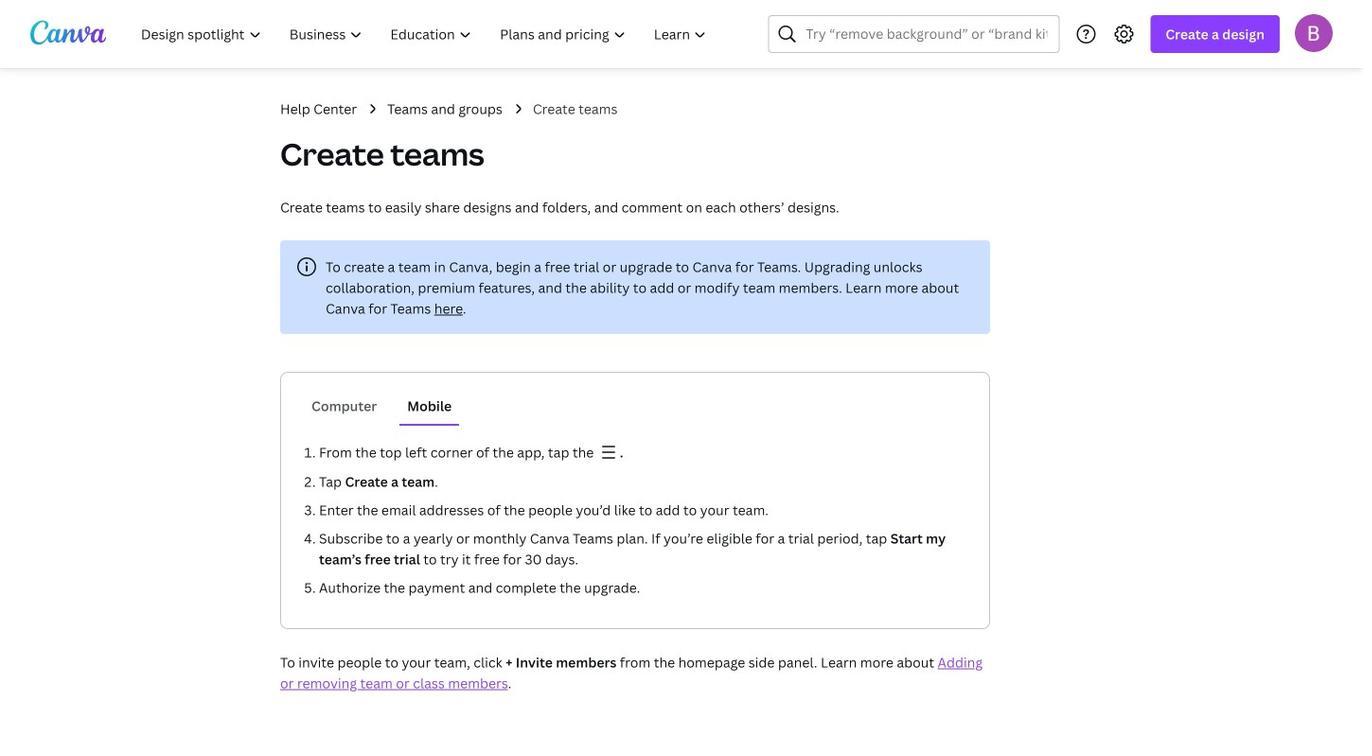 Task type: vqa. For each thing, say whether or not it's contained in the screenshot.
Try "remove background" or "brand kit" search box
yes



Task type: locate. For each thing, give the bounding box(es) containing it.
top level navigation element
[[129, 15, 723, 53]]

Try "remove background" or "brand kit" search field
[[806, 16, 1047, 52]]

bob builder image
[[1295, 14, 1333, 52]]



